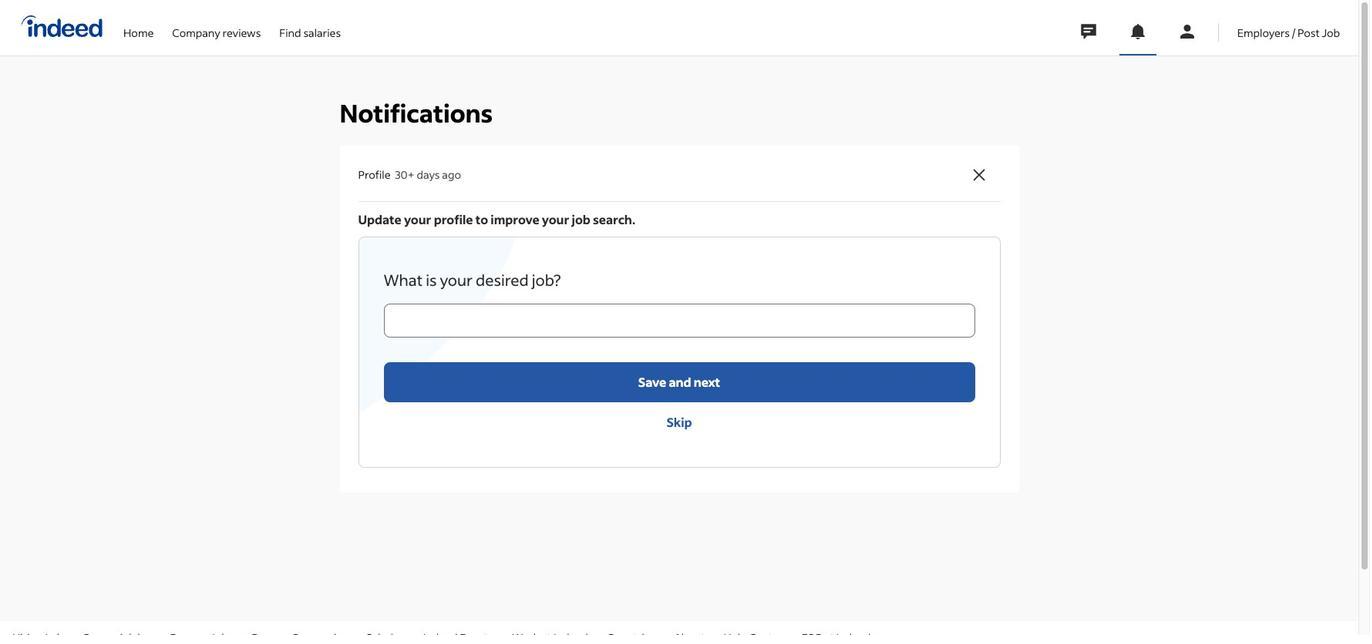 Task type: locate. For each thing, give the bounding box(es) containing it.
company
[[172, 25, 221, 40]]

save
[[639, 374, 667, 390]]

notifications main content
[[0, 0, 1359, 622]]

profile
[[358, 168, 391, 182]]

to
[[476, 211, 488, 227]]

account image
[[1179, 22, 1197, 41]]

your left profile
[[404, 211, 432, 227]]

reviews
[[223, 25, 261, 40]]

30+
[[395, 168, 415, 182]]

salaries
[[304, 25, 341, 40]]

company reviews
[[172, 25, 261, 40]]

your left 'job'
[[542, 211, 570, 227]]

your right the is on the left top of page
[[440, 270, 473, 290]]

find salaries
[[280, 25, 341, 40]]

profile 30+ days ago
[[358, 168, 461, 182]]

/
[[1293, 25, 1296, 40]]

dismiss profile from 30+ days ago notification image
[[970, 166, 989, 184]]

company reviews link
[[172, 0, 261, 52]]

home
[[123, 25, 154, 40]]

skip link
[[384, 403, 976, 443]]

search.
[[593, 211, 636, 227]]

employers / post job link
[[1238, 0, 1341, 52]]

What is your desired job? field
[[384, 304, 976, 338]]

update your profile to improve your job search.
[[358, 211, 636, 227]]

job
[[572, 211, 591, 227]]

job?
[[532, 270, 561, 290]]

your
[[404, 211, 432, 227], [542, 211, 570, 227], [440, 270, 473, 290]]

desired
[[476, 270, 529, 290]]

what
[[384, 270, 423, 290]]

0 horizontal spatial your
[[404, 211, 432, 227]]

ago
[[442, 168, 461, 182]]



Task type: describe. For each thing, give the bounding box(es) containing it.
2 horizontal spatial your
[[542, 211, 570, 227]]

notifications unread count 0 image
[[1129, 22, 1148, 41]]

profile
[[434, 211, 473, 227]]

find salaries link
[[280, 0, 341, 52]]

job
[[1323, 25, 1341, 40]]

notifications
[[340, 98, 493, 129]]

what is your desired job?
[[384, 270, 561, 290]]

1 horizontal spatial your
[[440, 270, 473, 290]]

employers
[[1238, 25, 1291, 40]]

employers / post job
[[1238, 25, 1341, 40]]

days
[[417, 168, 440, 182]]

next
[[694, 374, 721, 390]]

save and next button
[[384, 363, 976, 403]]

skip
[[667, 414, 692, 430]]

home link
[[123, 0, 154, 52]]

messages unread count 0 image
[[1079, 16, 1099, 47]]

save and next
[[639, 374, 721, 390]]

post
[[1299, 25, 1321, 40]]

improve
[[491, 211, 540, 227]]

find
[[280, 25, 301, 40]]

and
[[669, 374, 692, 390]]

is
[[426, 270, 437, 290]]

update
[[358, 211, 402, 227]]



Task type: vqa. For each thing, say whether or not it's contained in the screenshot.
Full-
no



